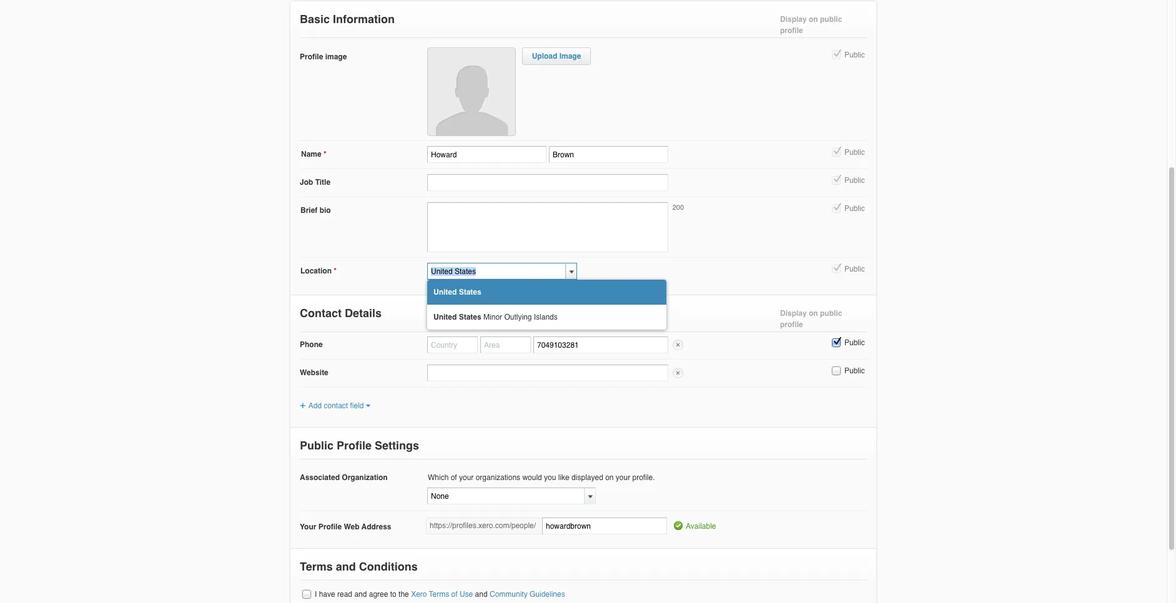 Task type: describe. For each thing, give the bounding box(es) containing it.
2 vertical spatial on
[[606, 474, 614, 483]]

upload image
[[532, 52, 581, 61]]

7 public button from the top
[[831, 365, 842, 377]]

public profile settings
[[300, 440, 419, 453]]

name
[[301, 150, 322, 159]]

website
[[300, 369, 329, 377]]

contact details
[[300, 307, 382, 320]]

have
[[319, 591, 335, 599]]

states for united states minor outlying islands
[[459, 313, 482, 322]]

2 your from the left
[[616, 474, 631, 483]]

field
[[350, 402, 364, 411]]

profile for your profile web address
[[319, 523, 342, 532]]

brief
[[301, 206, 318, 215]]

details
[[345, 307, 382, 320]]

public for basic information
[[820, 15, 843, 24]]

2 public button from the top
[[831, 147, 842, 158]]

title
[[315, 178, 331, 187]]

profile image
[[300, 52, 347, 61]]

on for details
[[809, 309, 818, 318]]

upload
[[532, 52, 558, 61]]

conditions
[[359, 561, 418, 574]]

job
[[300, 178, 313, 187]]

terms and conditions
[[300, 561, 418, 574]]

6 public button from the top
[[831, 337, 842, 349]]

organization
[[342, 474, 388, 483]]

display on public profile for contact details
[[780, 309, 843, 329]]

minor
[[484, 313, 502, 322]]

community
[[490, 591, 528, 599]]

you
[[544, 474, 556, 483]]

4 public button from the top
[[831, 203, 842, 214]]

Area text field
[[480, 337, 531, 354]]

on for information
[[809, 15, 818, 24]]

xero
[[411, 591, 427, 599]]

which of your organizations would you like displayed on your profile.
[[428, 474, 655, 483]]

200
[[673, 204, 684, 212]]

basic
[[300, 12, 330, 26]]

islands
[[534, 313, 558, 322]]

web
[[344, 523, 360, 532]]

your profile web address
[[300, 523, 391, 532]]

0 vertical spatial terms
[[300, 561, 333, 574]]

contact
[[300, 307, 342, 320]]

add contact field
[[309, 402, 364, 411]]

and up read
[[336, 561, 356, 574]]

address
[[362, 523, 391, 532]]

add
[[309, 402, 322, 411]]

available
[[686, 523, 716, 531]]

to
[[390, 591, 397, 599]]

upload image button
[[532, 52, 581, 61]]

0 vertical spatial profile
[[300, 52, 323, 61]]

xero terms of use link
[[411, 591, 473, 599]]

el image
[[365, 404, 370, 409]]

0 vertical spatial of
[[451, 474, 457, 483]]

1 public button from the top
[[831, 49, 842, 61]]

contact
[[324, 402, 348, 411]]



Task type: locate. For each thing, give the bounding box(es) containing it.
profile up associated organization
[[337, 440, 372, 453]]

5 public button from the top
[[831, 264, 842, 275]]

https://profiles.xero.com/people/
[[430, 522, 536, 531]]

0 vertical spatial on
[[809, 15, 818, 24]]

the
[[399, 591, 409, 599]]

image
[[560, 52, 581, 61]]

display
[[780, 15, 807, 24], [780, 309, 807, 318]]

Public button
[[831, 49, 842, 61], [831, 147, 842, 158], [831, 175, 842, 186], [831, 203, 842, 214], [831, 264, 842, 275], [831, 337, 842, 349], [831, 365, 842, 377]]

job title
[[300, 178, 331, 187]]

1 display from the top
[[780, 15, 807, 24]]

displayed
[[572, 474, 603, 483]]

outlying
[[504, 313, 532, 322]]

public for contact details
[[820, 309, 843, 318]]

use
[[460, 591, 473, 599]]

basic information
[[300, 12, 395, 26]]

associated organization
[[300, 474, 388, 483]]

2 profile from the top
[[780, 321, 803, 329]]

profile left the image
[[300, 52, 323, 61]]

united states minor outlying islands
[[434, 313, 558, 322]]

public
[[845, 51, 865, 59], [845, 148, 865, 157], [845, 176, 865, 185], [845, 204, 865, 213], [845, 265, 865, 274], [845, 339, 865, 347], [845, 367, 865, 376], [300, 440, 334, 453]]

1 states from the top
[[459, 288, 482, 297]]

2 states from the top
[[459, 313, 482, 322]]

location
[[301, 267, 332, 276]]

profile for basic information
[[780, 26, 803, 35]]

Brief bio text field
[[427, 202, 669, 252]]

1 vertical spatial profile
[[780, 321, 803, 329]]

add contact field button
[[300, 402, 370, 411]]

of left use
[[452, 591, 458, 599]]

on
[[809, 15, 818, 24], [809, 309, 818, 318], [606, 474, 614, 483]]

i have read and agree to the xero terms of use and community guidelines
[[315, 591, 565, 599]]

terms up i
[[300, 561, 333, 574]]

Country text field
[[427, 337, 478, 354]]

1 vertical spatial public
[[820, 309, 843, 318]]

i
[[315, 591, 317, 599]]

states
[[459, 288, 482, 297], [459, 313, 482, 322]]

settings
[[375, 440, 419, 453]]

united for united states
[[434, 288, 457, 297]]

None button
[[301, 589, 312, 601]]

1 horizontal spatial terms
[[429, 591, 449, 599]]

0 horizontal spatial terms
[[300, 561, 333, 574]]

bio
[[320, 206, 331, 215]]

states left minor
[[459, 313, 482, 322]]

1 profile from the top
[[780, 26, 803, 35]]

image
[[325, 52, 347, 61]]

1 vertical spatial profile
[[337, 440, 372, 453]]

united down the united states
[[434, 313, 457, 322]]

1 vertical spatial display on public profile
[[780, 309, 843, 329]]

1 vertical spatial display
[[780, 309, 807, 318]]

0 vertical spatial profile
[[780, 26, 803, 35]]

1 vertical spatial of
[[452, 591, 458, 599]]

Name text field
[[427, 146, 547, 163]]

0 horizontal spatial your
[[459, 474, 474, 483]]

and right read
[[355, 591, 367, 599]]

None text field
[[427, 174, 669, 191], [427, 365, 669, 382], [542, 518, 667, 535], [427, 174, 669, 191], [427, 365, 669, 382], [542, 518, 667, 535]]

states for united states
[[459, 288, 482, 297]]

profile for public profile settings
[[337, 440, 372, 453]]

3 public button from the top
[[831, 175, 842, 186]]

2 united from the top
[[434, 313, 457, 322]]

guidelines
[[530, 591, 565, 599]]

united up country text box
[[434, 288, 457, 297]]

0 vertical spatial display
[[780, 15, 807, 24]]

Number text field
[[534, 337, 669, 354]]

and
[[336, 561, 356, 574], [355, 591, 367, 599], [475, 591, 488, 599]]

phone
[[300, 341, 323, 349]]

2 public from the top
[[820, 309, 843, 318]]

profile for contact details
[[780, 321, 803, 329]]

0 vertical spatial public
[[820, 15, 843, 24]]

your left the profile.
[[616, 474, 631, 483]]

Last text field
[[549, 146, 669, 163]]

agree
[[369, 591, 388, 599]]

Location text field
[[427, 263, 566, 280]]

1 vertical spatial states
[[459, 313, 482, 322]]

profile.
[[633, 474, 655, 483]]

united
[[434, 288, 457, 297], [434, 313, 457, 322]]

0 vertical spatial display on public profile
[[780, 15, 843, 35]]

your
[[300, 523, 316, 532]]

display for information
[[780, 15, 807, 24]]

organizations
[[476, 474, 521, 483]]

of right which at the left
[[451, 474, 457, 483]]

1 united from the top
[[434, 288, 457, 297]]

display on public profile for basic information
[[780, 15, 843, 35]]

terms
[[300, 561, 333, 574], [429, 591, 449, 599]]

like
[[558, 474, 570, 483]]

terms right xero
[[429, 591, 449, 599]]

which
[[428, 474, 449, 483]]

public
[[820, 15, 843, 24], [820, 309, 843, 318]]

1 vertical spatial united
[[434, 313, 457, 322]]

associated
[[300, 474, 340, 483]]

1 display on public profile from the top
[[780, 15, 843, 35]]

brief bio
[[301, 206, 331, 215]]

display on public profile
[[780, 15, 843, 35], [780, 309, 843, 329]]

2 display from the top
[[780, 309, 807, 318]]

0 vertical spatial states
[[459, 288, 482, 297]]

and right use
[[475, 591, 488, 599]]

your right which at the left
[[459, 474, 474, 483]]

information
[[333, 12, 395, 26]]

1 your from the left
[[459, 474, 474, 483]]

community guidelines link
[[490, 591, 565, 599]]

profile left web
[[319, 523, 342, 532]]

0 vertical spatial united
[[434, 288, 457, 297]]

1 horizontal spatial your
[[616, 474, 631, 483]]

profile
[[300, 52, 323, 61], [337, 440, 372, 453], [319, 523, 342, 532]]

your
[[459, 474, 474, 483], [616, 474, 631, 483]]

1 public from the top
[[820, 15, 843, 24]]

profile
[[780, 26, 803, 35], [780, 321, 803, 329]]

would
[[523, 474, 542, 483]]

2 display on public profile from the top
[[780, 309, 843, 329]]

of
[[451, 474, 457, 483], [452, 591, 458, 599]]

display for details
[[780, 309, 807, 318]]

None text field
[[427, 488, 585, 505]]

states down location 'text field'
[[459, 288, 482, 297]]

1 vertical spatial terms
[[429, 591, 449, 599]]

1 vertical spatial on
[[809, 309, 818, 318]]

united for united states minor outlying islands
[[434, 313, 457, 322]]

read
[[337, 591, 352, 599]]

2 vertical spatial profile
[[319, 523, 342, 532]]

united states
[[434, 288, 482, 297]]



Task type: vqa. For each thing, say whether or not it's contained in the screenshot.
1st svg image from the left
no



